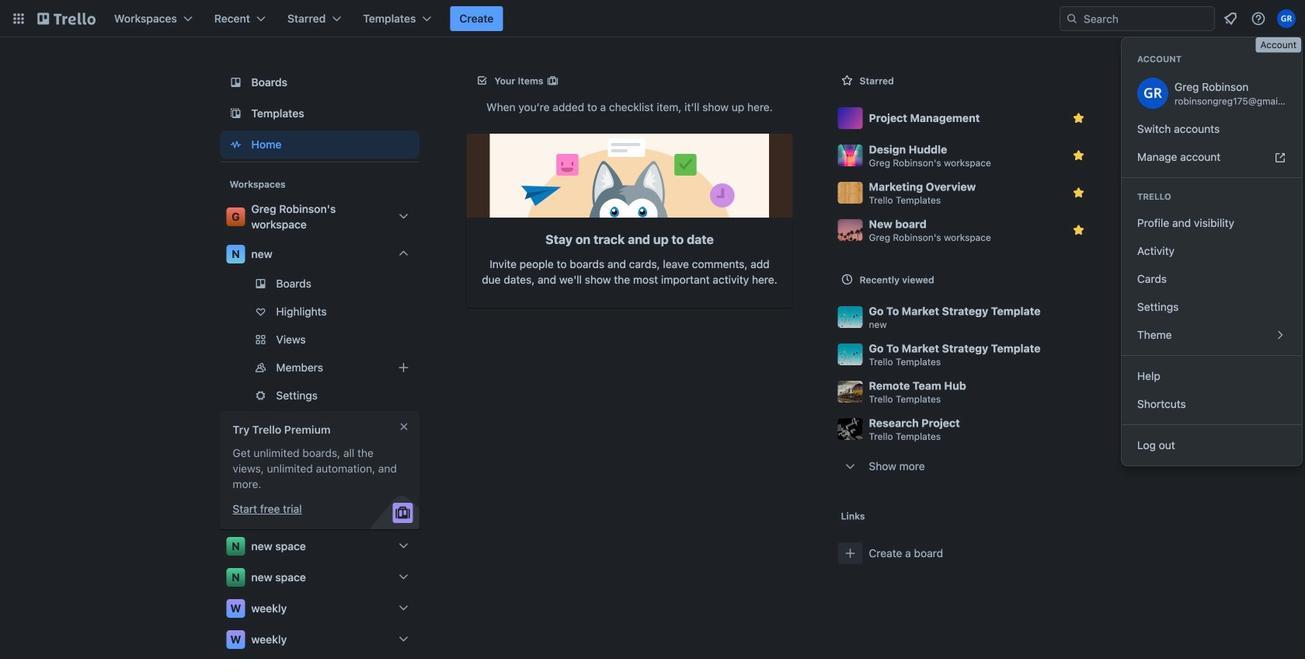 Task type: vqa. For each thing, say whether or not it's contained in the screenshot.
template board icon
yes



Task type: locate. For each thing, give the bounding box(es) containing it.
1 vertical spatial greg robinson (gregrobinson96) image
[[1138, 78, 1169, 109]]

search image
[[1066, 12, 1079, 25]]

0 vertical spatial greg robinson (gregrobinson96) image
[[1278, 9, 1297, 28]]

greg robinson (gregrobinson96) image
[[1278, 9, 1297, 28], [1138, 78, 1169, 109]]

open information menu image
[[1251, 11, 1267, 26]]

board image
[[227, 73, 245, 92]]

greg robinson (gregrobinson96) image right open information menu "image" at the top
[[1278, 9, 1297, 28]]

tooltip
[[1256, 37, 1302, 53]]

add image
[[394, 358, 413, 377]]

home image
[[227, 135, 245, 154]]

greg robinson (gregrobinson96) image down search field
[[1138, 78, 1169, 109]]

click to unstar design huddle. it will be removed from your starred list. image
[[1071, 148, 1087, 163]]

0 horizontal spatial greg robinson (gregrobinson96) image
[[1138, 78, 1169, 109]]



Task type: describe. For each thing, give the bounding box(es) containing it.
click to unstar marketing overview. it will be removed from your starred list. image
[[1071, 185, 1087, 201]]

1 horizontal spatial greg robinson (gregrobinson96) image
[[1278, 9, 1297, 28]]

0 notifications image
[[1222, 9, 1241, 28]]

click to unstar new board. it will be removed from your starred list. image
[[1071, 222, 1087, 238]]

Search field
[[1060, 6, 1216, 31]]

primary element
[[0, 0, 1306, 37]]

click to unstar project management. it will be removed from your starred list. image
[[1071, 110, 1087, 126]]

back to home image
[[37, 6, 96, 31]]

template board image
[[227, 104, 245, 123]]



